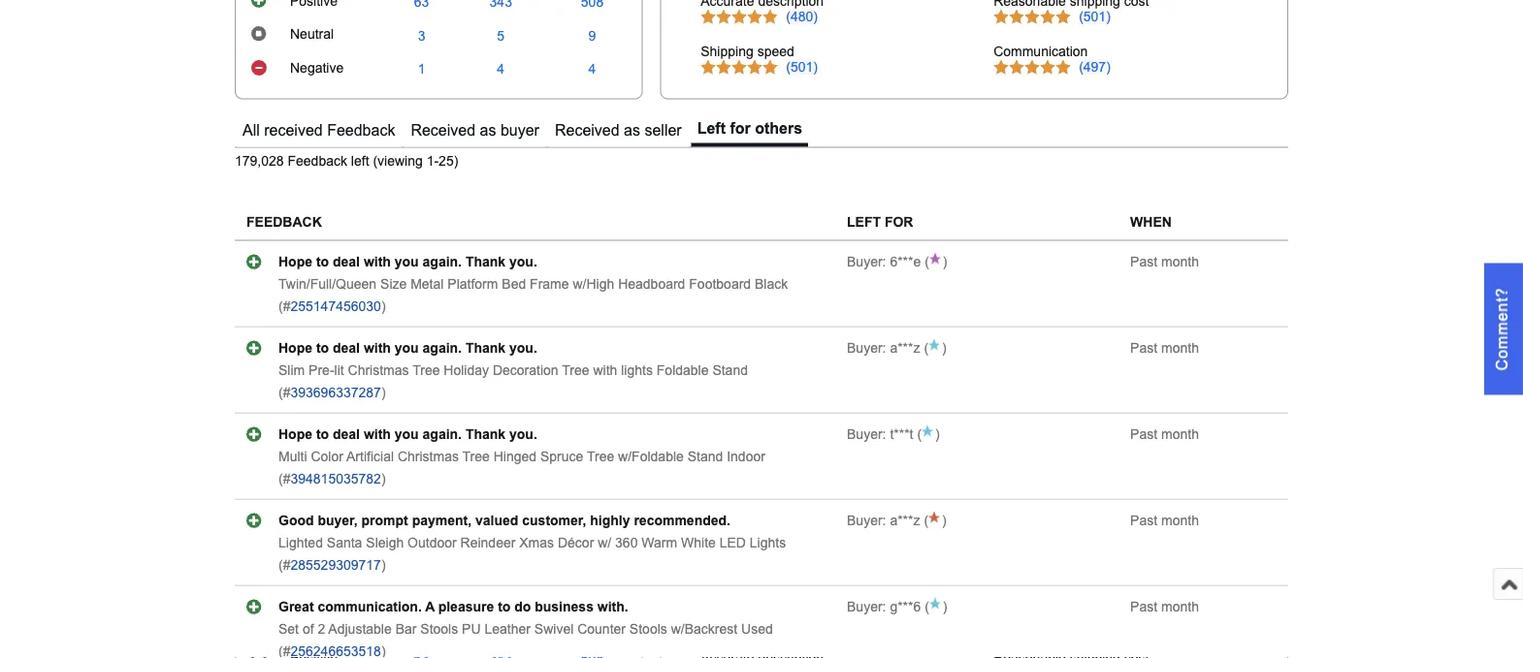 Task type: vqa. For each thing, say whether or not it's contained in the screenshot.


Task type: describe. For each thing, give the bounding box(es) containing it.
headboard
[[618, 277, 685, 292]]

past month for slim pre-lit christmas tree holiday decoration tree with lights foldable stand (#
[[1130, 341, 1199, 356]]

hinged
[[494, 449, 537, 464]]

480 ratings received on accurate description. click to check average rating. element
[[786, 9, 818, 24]]

394815035782
[[291, 472, 381, 487]]

with for holiday
[[364, 341, 391, 356]]

bar
[[396, 622, 417, 637]]

past for twin/full/queen size metal platform bed frame w/high headboard footboard black (#
[[1130, 254, 1158, 269]]

2 stools from the left
[[630, 622, 667, 637]]

past for slim pre-lit christmas tree holiday decoration tree with lights foldable stand (#
[[1130, 341, 1158, 356]]

speed
[[757, 44, 794, 59]]

prompt
[[361, 513, 408, 528]]

buyer,
[[318, 513, 358, 528]]

spruce
[[540, 449, 583, 464]]

deal for pre-
[[333, 341, 360, 356]]

1 vertical spatial feedback
[[288, 154, 347, 169]]

lighted santa sleigh outdoor reindeer xmas décor w/ 360 warm white led lights (#
[[278, 536, 786, 573]]

santa
[[327, 536, 362, 551]]

(501) for right (501) dropdown button
[[1079, 9, 1111, 24]]

you. for hinged
[[509, 427, 537, 442]]

past for multi color artificial christmas tree hinged spruce tree w/foldable stand indoor (#
[[1130, 427, 1158, 442]]

twin/full/queen size metal platform bed frame w/high headboard footboard black (#
[[278, 277, 788, 314]]

tree right the spruce
[[587, 449, 614, 464]]

received
[[264, 122, 323, 139]]

for
[[885, 215, 913, 230]]

stand inside multi color artificial christmas tree hinged spruce tree w/foldable stand indoor (#
[[688, 449, 723, 464]]

communication
[[994, 44, 1088, 59]]

past month element for multi color artificial christmas tree hinged spruce tree w/foldable stand indoor (#
[[1130, 427, 1199, 442]]

393696337287 link
[[291, 385, 381, 400]]

received for received as seller
[[555, 122, 620, 139]]

received for received as buyer
[[411, 122, 476, 139]]

pleasure
[[438, 600, 494, 615]]

(497)
[[1079, 59, 1111, 74]]

leather
[[485, 622, 531, 637]]

past month element for lighted santa sleigh outdoor reindeer xmas décor w/ 360 warm white led lights (#
[[1130, 513, 1199, 528]]

comment? link
[[1484, 263, 1523, 395]]

communication.
[[318, 600, 422, 615]]

255147456030
[[291, 299, 381, 314]]

( for slim pre-lit christmas tree holiday decoration tree with lights foldable stand (#
[[920, 341, 929, 356]]

month for twin/full/queen size metal platform bed frame w/high headboard footboard black (#
[[1161, 254, 1199, 269]]

a***z for slim pre-lit christmas tree holiday decoration tree with lights foldable stand (#
[[890, 341, 920, 356]]

394815035782 )
[[291, 472, 386, 487]]

w/backrest
[[671, 622, 738, 637]]

past month for multi color artificial christmas tree hinged spruce tree w/foldable stand indoor (#
[[1130, 427, 1199, 442]]

393696337287
[[291, 385, 381, 400]]

left
[[351, 154, 369, 169]]

285529309717
[[291, 558, 381, 573]]

received as seller button
[[549, 115, 688, 147]]

received as buyer
[[411, 122, 539, 139]]

feedback
[[246, 215, 322, 230]]

again. for frame
[[423, 254, 462, 269]]

received as seller
[[555, 122, 682, 139]]

hope to deal with you again. thank you. for lit
[[278, 341, 537, 356]]

again. for hinged
[[423, 427, 462, 442]]

artificial
[[346, 449, 394, 464]]

lights
[[750, 536, 786, 551]]

(480) button
[[786, 9, 818, 25]]

1
[[418, 62, 425, 77]]

all received feedback button
[[237, 115, 401, 147]]

hope to deal with you again. thank you. for metal
[[278, 254, 537, 269]]

1 horizontal spatial (501) button
[[1079, 9, 1111, 25]]

hope to deal with you again. thank you. element for metal
[[278, 254, 537, 269]]

black
[[755, 277, 788, 292]]

1 4 button from the left
[[497, 62, 505, 77]]

stand inside slim pre-lit christmas tree holiday decoration tree with lights foldable stand (#
[[713, 363, 748, 378]]

1 button
[[418, 62, 425, 77]]

left for element
[[847, 215, 913, 230]]

3 button
[[418, 28, 425, 44]]

used
[[741, 622, 773, 637]]

recommended.
[[634, 513, 731, 528]]

left
[[697, 120, 726, 137]]

past month element for twin/full/queen size metal platform bed frame w/high headboard footboard black (#
[[1130, 254, 1199, 269]]

business
[[535, 600, 594, 615]]

set of 2 adjustable bar stools pu leather swivel counter stools w/backrest used (#
[[278, 622, 773, 659]]

holiday
[[444, 363, 489, 378]]

255147456030 link
[[291, 299, 381, 314]]

metal
[[411, 277, 444, 292]]

multi color artificial christmas tree hinged spruce tree w/foldable stand indoor (#
[[278, 449, 765, 487]]

(501) for (501) dropdown button to the left
[[786, 59, 818, 74]]

of
[[303, 622, 314, 637]]

buyer: for set of 2 adjustable bar stools pu leather swivel counter stools w/backrest used (#
[[847, 600, 886, 615]]

counter
[[577, 622, 626, 637]]

360
[[615, 536, 638, 551]]

you. for holiday
[[509, 341, 537, 356]]

g***6
[[890, 600, 921, 615]]

color
[[311, 449, 343, 464]]

month for multi color artificial christmas tree hinged spruce tree w/foldable stand indoor (#
[[1161, 427, 1199, 442]]

buyer: 6***e
[[847, 254, 921, 269]]

you for lit
[[395, 341, 419, 356]]

(# inside slim pre-lit christmas tree holiday decoration tree with lights foldable stand (#
[[278, 385, 291, 400]]

(# inside set of 2 adjustable bar stools pu leather swivel counter stools w/backrest used (#
[[278, 644, 291, 659]]

sleigh
[[366, 536, 404, 551]]

( for multi color artificial christmas tree hinged spruce tree w/foldable stand indoor (#
[[914, 427, 922, 442]]

feedback left for buyer. element for slim pre-lit christmas tree holiday decoration tree with lights foldable stand (#
[[847, 341, 920, 356]]

past for lighted santa sleigh outdoor reindeer xmas décor w/ 360 warm white led lights (#
[[1130, 513, 1158, 528]]

shipping speed
[[701, 44, 794, 59]]

to for multi
[[316, 427, 329, 442]]

255147456030 )
[[291, 299, 386, 314]]

hope to deal with you again. thank you. element for artificial
[[278, 427, 537, 442]]

thank for holiday
[[466, 341, 506, 356]]

hope for twin/full/queen
[[278, 254, 312, 269]]

hope for multi
[[278, 427, 312, 442]]

foldable
[[657, 363, 709, 378]]

past month element for slim pre-lit christmas tree holiday decoration tree with lights foldable stand (#
[[1130, 341, 1199, 356]]

slim pre-lit christmas tree holiday decoration tree with lights foldable stand (#
[[278, 363, 748, 400]]

payment,
[[412, 513, 472, 528]]

shipping
[[701, 44, 754, 59]]

white
[[681, 536, 716, 551]]

good buyer, prompt payment, valued customer, highly recommended.
[[278, 513, 731, 528]]

lights
[[621, 363, 653, 378]]

tree left hinged
[[462, 449, 490, 464]]

buyer: t***t
[[847, 427, 914, 442]]

(480)
[[786, 9, 818, 24]]

christmas for 393696337287 )
[[348, 363, 409, 378]]

outdoor
[[408, 536, 457, 551]]

past for set of 2 adjustable bar stools pu leather swivel counter stools w/backrest used (#
[[1130, 600, 1158, 615]]

a
[[425, 600, 434, 615]]

thank for frame
[[466, 254, 506, 269]]

received as buyer button
[[405, 115, 545, 147]]

decoration
[[493, 363, 559, 378]]

deal for size
[[333, 254, 360, 269]]

feedback inside all received feedback button
[[327, 122, 395, 139]]

you for artificial
[[395, 427, 419, 442]]

w/high
[[573, 277, 614, 292]]



Task type: locate. For each thing, give the bounding box(es) containing it.
indoor
[[727, 449, 765, 464]]

(# down slim
[[278, 385, 291, 400]]

0 vertical spatial feedback
[[327, 122, 395, 139]]

past month
[[1130, 254, 1199, 269], [1130, 341, 1199, 356], [1130, 427, 1199, 442], [1130, 513, 1199, 528], [1130, 600, 1199, 615]]

1 you. from the top
[[509, 254, 537, 269]]

2 vertical spatial hope
[[278, 427, 312, 442]]

1 vertical spatial you.
[[509, 341, 537, 356]]

1 feedback left for buyer. element from the top
[[847, 254, 921, 269]]

buyer: left 6***e
[[847, 254, 886, 269]]

5 buyer: from the top
[[847, 600, 886, 615]]

285529309717 link
[[291, 558, 381, 573]]

deal
[[333, 254, 360, 269], [333, 341, 360, 356], [333, 427, 360, 442]]

thank up 'platform'
[[466, 254, 506, 269]]

2 feedback left for buyer. element from the top
[[847, 341, 920, 356]]

2 vertical spatial you.
[[509, 427, 537, 442]]

do
[[514, 600, 531, 615]]

1 again. from the top
[[423, 254, 462, 269]]

4 past month element from the top
[[1130, 513, 1199, 528]]

2 vertical spatial again.
[[423, 427, 462, 442]]

( for set of 2 adjustable bar stools pu leather swivel counter stools w/backrest used (#
[[921, 600, 929, 615]]

to for twin/full/queen
[[316, 254, 329, 269]]

seller
[[645, 122, 682, 139]]

again. up metal
[[423, 254, 462, 269]]

1 buyer: a***z from the top
[[847, 341, 920, 356]]

hope for slim
[[278, 341, 312, 356]]

again. up holiday
[[423, 341, 462, 356]]

deal up "lit"
[[333, 341, 360, 356]]

2 deal from the top
[[333, 341, 360, 356]]

0 vertical spatial deal
[[333, 254, 360, 269]]

3 past month from the top
[[1130, 427, 1199, 442]]

394815035782 link
[[291, 472, 381, 487]]

footboard
[[689, 277, 751, 292]]

buyer: a***z for slim pre-lit christmas tree holiday decoration tree with lights foldable stand (#
[[847, 341, 920, 356]]

deal up color
[[333, 427, 360, 442]]

(# inside twin/full/queen size metal platform bed frame w/high headboard footboard black (#
[[278, 299, 291, 314]]

3 past from the top
[[1130, 427, 1158, 442]]

to up color
[[316, 427, 329, 442]]

hope to deal with you again. thank you. element up holiday
[[278, 341, 537, 356]]

as left seller
[[624, 122, 640, 139]]

platform
[[448, 277, 498, 292]]

size
[[380, 277, 407, 292]]

again.
[[423, 254, 462, 269], [423, 341, 462, 356], [423, 427, 462, 442]]

stand right foldable
[[713, 363, 748, 378]]

1 vertical spatial deal
[[333, 341, 360, 356]]

feedback left for buyer. element for lighted santa sleigh outdoor reindeer xmas décor w/ 360 warm white led lights (#
[[847, 513, 920, 528]]

to
[[316, 254, 329, 269], [316, 341, 329, 356], [316, 427, 329, 442], [498, 600, 511, 615]]

frame
[[530, 277, 569, 292]]

3 (# from the top
[[278, 472, 291, 487]]

hope to deal with you again. thank you. for artificial
[[278, 427, 537, 442]]

2 past month from the top
[[1130, 341, 1199, 356]]

lighted
[[278, 536, 323, 551]]

2 hope to deal with you again. thank you. element from the top
[[278, 341, 537, 356]]

hope up slim
[[278, 341, 312, 356]]

1 month from the top
[[1161, 254, 1199, 269]]

w/foldable
[[618, 449, 684, 464]]

179,028 feedback left (viewing 1-25)
[[235, 154, 458, 169]]

deal up twin/full/queen on the top of the page
[[333, 254, 360, 269]]

4 button down 5 button at left top
[[497, 62, 505, 77]]

as for buyer
[[480, 122, 496, 139]]

hope
[[278, 254, 312, 269], [278, 341, 312, 356], [278, 427, 312, 442]]

feedback up 'left'
[[327, 122, 395, 139]]

thank up hinged
[[466, 427, 506, 442]]

received
[[411, 122, 476, 139], [555, 122, 620, 139]]

0 vertical spatial again.
[[423, 254, 462, 269]]

to left do
[[498, 600, 511, 615]]

0 horizontal spatial 4 button
[[497, 62, 505, 77]]

(
[[921, 254, 929, 269], [920, 341, 929, 356], [914, 427, 922, 442], [920, 513, 929, 528], [921, 600, 929, 615]]

1 vertical spatial hope to deal with you again. thank you.
[[278, 341, 537, 356]]

past month element for set of 2 adjustable bar stools pu leather swivel counter stools w/backrest used (#
[[1130, 600, 1199, 615]]

led
[[720, 536, 746, 551]]

1 vertical spatial you
[[395, 341, 419, 356]]

1 hope from the top
[[278, 254, 312, 269]]

feedback down all received feedback button
[[288, 154, 347, 169]]

thank up holiday
[[466, 341, 506, 356]]

1 horizontal spatial received
[[555, 122, 620, 139]]

4 month from the top
[[1161, 513, 1199, 528]]

1 received from the left
[[411, 122, 476, 139]]

2 buyer: a***z from the top
[[847, 513, 920, 528]]

you.
[[509, 254, 537, 269], [509, 341, 537, 356], [509, 427, 537, 442]]

(# down multi
[[278, 472, 291, 487]]

buyer: g***6
[[847, 600, 921, 615]]

2 as from the left
[[624, 122, 640, 139]]

1 horizontal spatial as
[[624, 122, 640, 139]]

5
[[497, 28, 505, 43]]

tree left holiday
[[413, 363, 440, 378]]

2 again. from the top
[[423, 341, 462, 356]]

1 4 from the left
[[497, 62, 505, 77]]

feedback element
[[246, 215, 322, 230]]

1 vertical spatial hope to deal with you again. thank you. element
[[278, 341, 537, 356]]

1 hope to deal with you again. thank you. from the top
[[278, 254, 537, 269]]

1 vertical spatial buyer: a***z
[[847, 513, 920, 528]]

you. up bed
[[509, 254, 537, 269]]

1 horizontal spatial (501)
[[1079, 9, 1111, 24]]

as for seller
[[624, 122, 640, 139]]

a***z up g***6
[[890, 513, 920, 528]]

1 vertical spatial thank
[[466, 341, 506, 356]]

feedback left for buyer. element containing buyer: 6***e
[[847, 254, 921, 269]]

0 vertical spatial thank
[[466, 254, 506, 269]]

hope to deal with you again. thank you. element for lit
[[278, 341, 537, 356]]

slim
[[278, 363, 305, 378]]

1 past from the top
[[1130, 254, 1158, 269]]

bed
[[502, 277, 526, 292]]

when element
[[1130, 215, 1172, 230]]

buyer: a***z down "buyer: 6***e"
[[847, 341, 920, 356]]

2 you from the top
[[395, 341, 419, 356]]

christmas for 394815035782 )
[[398, 449, 459, 464]]

you. for frame
[[509, 254, 537, 269]]

tree
[[413, 363, 440, 378], [562, 363, 589, 378], [462, 449, 490, 464], [587, 449, 614, 464]]

0 vertical spatial you.
[[509, 254, 537, 269]]

great communication. a pleasure to do business with. element
[[278, 600, 628, 615]]

hope to deal with you again. thank you. up 'size'
[[278, 254, 537, 269]]

1 deal from the top
[[333, 254, 360, 269]]

3 you. from the top
[[509, 427, 537, 442]]

3 past month element from the top
[[1130, 427, 1199, 442]]

hope up twin/full/queen on the top of the page
[[278, 254, 312, 269]]

1 vertical spatial again.
[[423, 341, 462, 356]]

2
[[318, 622, 325, 637]]

(501)
[[1079, 9, 1111, 24], [786, 59, 818, 74]]

2 vertical spatial hope to deal with you again. thank you. element
[[278, 427, 537, 442]]

set
[[278, 622, 299, 637]]

(501) up (497)
[[1079, 9, 1111, 24]]

1 as from the left
[[480, 122, 496, 139]]

0 vertical spatial (501)
[[1079, 9, 1111, 24]]

2 received from the left
[[555, 122, 620, 139]]

all received feedback
[[243, 122, 395, 139]]

pre-
[[309, 363, 334, 378]]

(501) button down speed in the top of the page
[[786, 59, 818, 75]]

3
[[418, 28, 425, 43]]

received up 25)
[[411, 122, 476, 139]]

hope up multi
[[278, 427, 312, 442]]

2 vertical spatial deal
[[333, 427, 360, 442]]

3 feedback left for buyer. element from the top
[[847, 427, 914, 442]]

2 month from the top
[[1161, 341, 1199, 356]]

when
[[1130, 215, 1172, 230]]

0 vertical spatial hope to deal with you again. thank you. element
[[278, 254, 537, 269]]

0 vertical spatial hope to deal with you again. thank you.
[[278, 254, 537, 269]]

5 past month element from the top
[[1130, 600, 1199, 615]]

past month element
[[1130, 254, 1199, 269], [1130, 341, 1199, 356], [1130, 427, 1199, 442], [1130, 513, 1199, 528], [1130, 600, 1199, 615]]

2 past month element from the top
[[1130, 341, 1199, 356]]

2 4 button from the left
[[589, 62, 596, 77]]

with for frame
[[364, 254, 391, 269]]

2 vertical spatial you
[[395, 427, 419, 442]]

month for set of 2 adjustable bar stools pu leather swivel counter stools w/backrest used (#
[[1161, 600, 1199, 615]]

5 past month from the top
[[1130, 600, 1199, 615]]

1 vertical spatial (501)
[[786, 59, 818, 74]]

5 feedback left for buyer. element from the top
[[847, 600, 921, 615]]

1 hope to deal with you again. thank you. element from the top
[[278, 254, 537, 269]]

(# inside multi color artificial christmas tree hinged spruce tree w/foldable stand indoor (#
[[278, 472, 291, 487]]

2 4 from the left
[[589, 62, 596, 77]]

with inside slim pre-lit christmas tree holiday decoration tree with lights foldable stand (#
[[593, 363, 617, 378]]

hope to deal with you again. thank you. element up artificial
[[278, 427, 537, 442]]

feedback left for buyer. element for twin/full/queen size metal platform bed frame w/high headboard footboard black (#
[[847, 254, 921, 269]]

497 ratings received on communication. click to check average rating. element
[[1079, 59, 1111, 74]]

(501) button up (497)
[[1079, 9, 1111, 25]]

left for others
[[697, 120, 803, 137]]

buyer: a***z for lighted santa sleigh outdoor reindeer xmas décor w/ 360 warm white led lights (#
[[847, 513, 920, 528]]

again. for holiday
[[423, 341, 462, 356]]

1 horizontal spatial stools
[[630, 622, 667, 637]]

(# down twin/full/queen on the top of the page
[[278, 299, 291, 314]]

4 past from the top
[[1130, 513, 1158, 528]]

to up twin/full/queen on the top of the page
[[316, 254, 329, 269]]

5 (# from the top
[[278, 644, 291, 659]]

comment?
[[1494, 288, 1511, 371]]

2 past from the top
[[1130, 341, 1158, 356]]

( for lighted santa sleigh outdoor reindeer xmas décor w/ 360 warm white led lights (#
[[920, 513, 929, 528]]

christmas right "lit"
[[348, 363, 409, 378]]

with left lights
[[593, 363, 617, 378]]

)
[[943, 254, 947, 269], [381, 299, 386, 314], [942, 341, 947, 356], [381, 385, 386, 400], [935, 427, 940, 442], [381, 472, 386, 487], [942, 513, 947, 528], [381, 558, 386, 573], [943, 600, 947, 615]]

good buyer, prompt payment, valued customer, highly recommended. element
[[278, 513, 731, 528]]

(497) button
[[1079, 59, 1111, 75]]

twin/full/queen
[[278, 277, 377, 292]]

3 hope to deal with you again. thank you. element from the top
[[278, 427, 537, 442]]

deal for color
[[333, 427, 360, 442]]

stools right 'counter'
[[630, 622, 667, 637]]

you. up hinged
[[509, 427, 537, 442]]

1 buyer: from the top
[[847, 254, 886, 269]]

buyer: left 't***t'
[[847, 427, 886, 442]]

2 vertical spatial thank
[[466, 427, 506, 442]]

christmas inside multi color artificial christmas tree hinged spruce tree w/foldable stand indoor (#
[[398, 449, 459, 464]]

1 vertical spatial stand
[[688, 449, 723, 464]]

with down 255147456030 ) at the top left of page
[[364, 341, 391, 356]]

stand
[[713, 363, 748, 378], [688, 449, 723, 464]]

1 stools from the left
[[420, 622, 458, 637]]

to up pre-
[[316, 341, 329, 356]]

179,028
[[235, 154, 284, 169]]

3 deal from the top
[[333, 427, 360, 442]]

hope to deal with you again. thank you. up artificial
[[278, 427, 537, 442]]

2 thank from the top
[[466, 341, 506, 356]]

0 horizontal spatial received
[[411, 122, 476, 139]]

t***t
[[890, 427, 914, 442]]

2 hope to deal with you again. thank you. from the top
[[278, 341, 537, 356]]

1 (# from the top
[[278, 299, 291, 314]]

month for lighted santa sleigh outdoor reindeer xmas décor w/ 360 warm white led lights (#
[[1161, 513, 1199, 528]]

0 vertical spatial (501) button
[[1079, 9, 1111, 25]]

feedback left for buyer. element for set of 2 adjustable bar stools pu leather swivel counter stools w/backrest used (#
[[847, 600, 921, 615]]

a***z down 6***e
[[890, 341, 920, 356]]

0 horizontal spatial as
[[480, 122, 496, 139]]

4 button down 9 button
[[589, 62, 596, 77]]

hope to deal with you again. thank you. up holiday
[[278, 341, 537, 356]]

1-
[[427, 154, 439, 169]]

buyer: for multi color artificial christmas tree hinged spruce tree w/foldable stand indoor (#
[[847, 427, 886, 442]]

you for metal
[[395, 254, 419, 269]]

2 buyer: from the top
[[847, 341, 886, 356]]

with up artificial
[[364, 427, 391, 442]]

2 (# from the top
[[278, 385, 291, 400]]

w/
[[598, 536, 611, 551]]

neutral
[[290, 27, 334, 42]]

2 you. from the top
[[509, 341, 537, 356]]

with
[[364, 254, 391, 269], [364, 341, 391, 356], [593, 363, 617, 378], [364, 427, 391, 442]]

(# inside lighted santa sleigh outdoor reindeer xmas décor w/ 360 warm white led lights (#
[[278, 558, 291, 573]]

you. up decoration
[[509, 341, 537, 356]]

(viewing
[[373, 154, 423, 169]]

285529309717 )
[[291, 558, 386, 573]]

4 down 5 button at left top
[[497, 62, 505, 77]]

buyer: for slim pre-lit christmas tree holiday decoration tree with lights foldable stand (#
[[847, 341, 886, 356]]

buyer: a***z up buyer: g***6
[[847, 513, 920, 528]]

1 horizontal spatial 4
[[589, 62, 596, 77]]

1 you from the top
[[395, 254, 419, 269]]

buyer: left g***6
[[847, 600, 886, 615]]

3 thank from the top
[[466, 427, 506, 442]]

past month for set of 2 adjustable bar stools pu leather swivel counter stools w/backrest used (#
[[1130, 600, 1199, 615]]

as left buyer in the left top of the page
[[480, 122, 496, 139]]

christmas right artificial
[[398, 449, 459, 464]]

0 vertical spatial a***z
[[890, 341, 920, 356]]

for
[[730, 120, 751, 137]]

highly
[[590, 513, 630, 528]]

1 vertical spatial christmas
[[398, 449, 459, 464]]

1 a***z from the top
[[890, 341, 920, 356]]

feedback
[[327, 122, 395, 139], [288, 154, 347, 169]]

3 hope from the top
[[278, 427, 312, 442]]

0 horizontal spatial (501) button
[[786, 59, 818, 75]]

0 vertical spatial stand
[[713, 363, 748, 378]]

with.
[[597, 600, 628, 615]]

5 month from the top
[[1161, 600, 1199, 615]]

feedback left for buyer. element
[[847, 254, 921, 269], [847, 341, 920, 356], [847, 427, 914, 442], [847, 513, 920, 528], [847, 600, 921, 615]]

0 horizontal spatial 4
[[497, 62, 505, 77]]

3 again. from the top
[[423, 427, 462, 442]]

a***z for lighted santa sleigh outdoor reindeer xmas décor w/ 360 warm white led lights (#
[[890, 513, 920, 528]]

25)
[[439, 154, 458, 169]]

all
[[243, 122, 260, 139]]

3 buyer: from the top
[[847, 427, 886, 442]]

buyer: for twin/full/queen size metal platform bed frame w/high headboard footboard black (#
[[847, 254, 886, 269]]

with for hinged
[[364, 427, 391, 442]]

5 button
[[497, 28, 505, 44]]

(# down set
[[278, 644, 291, 659]]

4 buyer: from the top
[[847, 513, 886, 528]]

1 vertical spatial (501) button
[[786, 59, 818, 75]]

buyer: up buyer: t***t
[[847, 341, 886, 356]]

past month for twin/full/queen size metal platform bed frame w/high headboard footboard black (#
[[1130, 254, 1199, 269]]

1 vertical spatial a***z
[[890, 513, 920, 528]]

5 past from the top
[[1130, 600, 1158, 615]]

multi
[[278, 449, 307, 464]]

a***z
[[890, 341, 920, 356], [890, 513, 920, 528]]

0 vertical spatial hope
[[278, 254, 312, 269]]

feedback left for buyer. element containing buyer: g***6
[[847, 600, 921, 615]]

stand left indoor
[[688, 449, 723, 464]]

0 vertical spatial you
[[395, 254, 419, 269]]

(# down lighted
[[278, 558, 291, 573]]

4 down 9 button
[[589, 62, 596, 77]]

stools down a
[[420, 622, 458, 637]]

again. down holiday
[[423, 427, 462, 442]]

hope to deal with you again. thank you. element up 'size'
[[278, 254, 537, 269]]

feedback left for buyer. element for multi color artificial christmas tree hinged spruce tree w/foldable stand indoor (#
[[847, 427, 914, 442]]

negative
[[290, 61, 344, 76]]

4 past month from the top
[[1130, 513, 1199, 528]]

month for slim pre-lit christmas tree holiday decoration tree with lights foldable stand (#
[[1161, 341, 1199, 356]]

to for slim
[[316, 341, 329, 356]]

1 vertical spatial hope
[[278, 341, 312, 356]]

thank for hinged
[[466, 427, 506, 442]]

feedback left for buyer. element containing buyer: t***t
[[847, 427, 914, 442]]

tree right decoration
[[562, 363, 589, 378]]

buyer: for lighted santa sleigh outdoor reindeer xmas décor w/ 360 warm white led lights (#
[[847, 513, 886, 528]]

stools
[[420, 622, 458, 637], [630, 622, 667, 637]]

buyer: down buyer: t***t
[[847, 513, 886, 528]]

received right buyer in the left top of the page
[[555, 122, 620, 139]]

501 ratings received on shipping speed. click to check average rating. element
[[786, 59, 818, 74]]

2 hope from the top
[[278, 341, 312, 356]]

valued
[[475, 513, 518, 528]]

4 feedback left for buyer. element from the top
[[847, 513, 920, 528]]

reindeer
[[460, 536, 516, 551]]

1 past month element from the top
[[1130, 254, 1199, 269]]

( for twin/full/queen size metal platform bed frame w/high headboard footboard black (#
[[921, 254, 929, 269]]

hope to deal with you again. thank you. element
[[278, 254, 537, 269], [278, 341, 537, 356], [278, 427, 537, 442]]

1 thank from the top
[[466, 254, 506, 269]]

christmas inside slim pre-lit christmas tree holiday decoration tree with lights foldable stand (#
[[348, 363, 409, 378]]

great
[[278, 600, 314, 615]]

0 horizontal spatial stools
[[420, 622, 458, 637]]

393696337287 )
[[291, 385, 386, 400]]

xmas
[[519, 536, 554, 551]]

2 a***z from the top
[[890, 513, 920, 528]]

1 horizontal spatial 4 button
[[589, 62, 596, 77]]

4 (# from the top
[[278, 558, 291, 573]]

0 vertical spatial christmas
[[348, 363, 409, 378]]

past month for lighted santa sleigh outdoor reindeer xmas décor w/ 360 warm white led lights (#
[[1130, 513, 1199, 528]]

3 you from the top
[[395, 427, 419, 442]]

swivel
[[534, 622, 574, 637]]

2 vertical spatial hope to deal with you again. thank you.
[[278, 427, 537, 442]]

(501) down speed in the top of the page
[[786, 59, 818, 74]]

3 month from the top
[[1161, 427, 1199, 442]]

with up 'size'
[[364, 254, 391, 269]]

(#
[[278, 299, 291, 314], [278, 385, 291, 400], [278, 472, 291, 487], [278, 558, 291, 573], [278, 644, 291, 659]]

0 horizontal spatial (501)
[[786, 59, 818, 74]]

1 past month from the top
[[1130, 254, 1199, 269]]

warm
[[642, 536, 677, 551]]

you
[[395, 254, 419, 269], [395, 341, 419, 356], [395, 427, 419, 442]]

3 hope to deal with you again. thank you. from the top
[[278, 427, 537, 442]]

501 ratings received on reasonable shipping cost. click to check average rating. element
[[1079, 9, 1111, 24]]

0 vertical spatial buyer: a***z
[[847, 341, 920, 356]]



